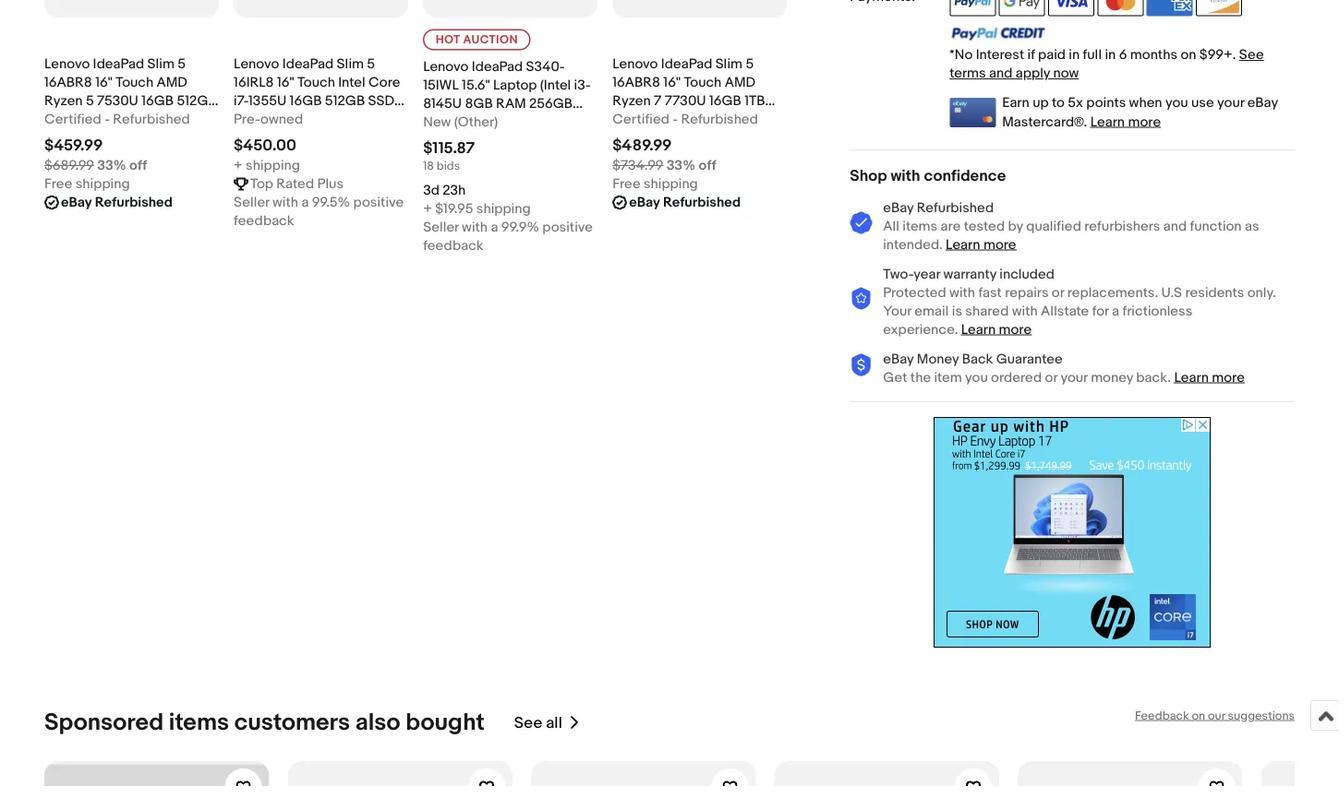 Task type: vqa. For each thing, say whether or not it's contained in the screenshot.
41%
no



Task type: describe. For each thing, give the bounding box(es) containing it.
repairs
[[1005, 284, 1049, 301]]

ebay inside ebay refurbished text box
[[629, 194, 660, 211]]

suggestions
[[1228, 709, 1295, 723]]

you inside ebay money back guarantee get the item you ordered or your money back. learn more
[[965, 369, 988, 386]]

see for see terms and apply now
[[1239, 47, 1264, 63]]

lenovo for $459.99
[[44, 56, 90, 72]]

and inside see terms and apply now
[[989, 65, 1013, 82]]

refurbished inside text box
[[663, 194, 741, 211]]

refurbished up are
[[917, 199, 994, 216]]

16gb for $450.00
[[290, 93, 322, 109]]

with details__icon image for protected
[[850, 288, 872, 311]]

allstate
[[1041, 303, 1089, 319]]

warranty
[[943, 266, 997, 282]]

and inside the all items are tested by qualified refurbishers and function as intended.
[[1164, 218, 1187, 234]]

amd for $489.99
[[725, 74, 756, 91]]

refurbished inside certified - refurbished $489.99 $734.99 33% off free shipping
[[681, 111, 758, 128]]

3 with details__icon image from the top
[[850, 354, 872, 377]]

Top Rated Plus text field
[[250, 175, 344, 193]]

learn more for repairs
[[961, 321, 1032, 338]]

all items are tested by qualified refurbishers and function as intended.
[[883, 218, 1259, 253]]

your
[[883, 303, 912, 319]]

$99+.
[[1200, 47, 1236, 63]]

with for protected
[[950, 284, 975, 301]]

certified for $489.99
[[613, 111, 670, 128]]

1tb
[[745, 93, 765, 109]]

residents
[[1185, 284, 1245, 301]]

sponsored items customers also bought
[[44, 709, 485, 738]]

$489.99
[[613, 136, 672, 155]]

customers
[[234, 709, 350, 738]]

intel
[[338, 74, 365, 91]]

lenovo inside 'lenovo ideapad s340- 15iwl 15.6" laptop (intel i3- 8145u 8gb ram 256gb ssd win10)'
[[423, 59, 469, 75]]

New (Other) text field
[[423, 113, 498, 132]]

the
[[911, 369, 931, 386]]

33% for $489.99
[[667, 157, 696, 174]]

shipping inside certified - refurbished $459.99 $689.99 33% off free shipping
[[76, 176, 130, 192]]

5 for $450.00
[[367, 56, 375, 72]]

learn inside ebay money back guarantee get the item you ordered or your money back. learn more
[[1174, 369, 1209, 386]]

laptop
[[493, 77, 537, 94]]

months
[[1130, 47, 1178, 63]]

learn down shared
[[961, 321, 996, 338]]

s340-
[[526, 59, 565, 75]]

refurbishers
[[1085, 218, 1161, 234]]

Certified - Refurbished text field
[[613, 110, 758, 129]]

learn more for 5x
[[1091, 113, 1161, 130]]

learn more link for protected with fast repairs or replacements. u.s residents only. your email is shared with allstate for a frictionless experience.
[[961, 321, 1032, 338]]

more up guarantee
[[999, 321, 1032, 338]]

two-year warranty included
[[883, 266, 1055, 282]]

ssd for $450.00
[[368, 93, 394, 109]]

23h
[[443, 182, 466, 199]]

interest
[[976, 47, 1025, 63]]

ordered
[[991, 369, 1042, 386]]

qualified
[[1026, 218, 1081, 234]]

a inside protected with fast repairs or replacements. u.s residents only. your email is shared with allstate for a frictionless experience.
[[1112, 303, 1120, 319]]

get
[[883, 369, 907, 386]]

512gb for refurbished
[[177, 93, 217, 109]]

with details__icon image for all
[[850, 212, 872, 235]]

8145u
[[423, 96, 462, 112]]

earn
[[1002, 95, 1030, 112]]

two-
[[883, 266, 914, 282]]

$489.99 text field
[[613, 136, 672, 155]]

previous price $734.99 33% off text field
[[613, 156, 716, 175]]

feedback inside the 'new (other) $115.87 18 bids 3d 23h + $19.95 shipping seller with a 99.9% positive feedback'
[[423, 238, 484, 254]]

(other)
[[454, 114, 498, 131]]

positive inside the 'new (other) $115.87 18 bids 3d 23h + $19.95 shipping seller with a 99.9% positive feedback'
[[542, 219, 593, 236]]

as
[[1245, 218, 1259, 234]]

ssd for $459.99
[[44, 111, 71, 128]]

ideapad for $459.99
[[93, 56, 144, 72]]

your inside earn up to 5x points when you use your ebay mastercard®.
[[1217, 95, 1244, 112]]

more inside ebay money back guarantee get the item you ordered or your money back. learn more
[[1212, 369, 1245, 386]]

5 for $489.99
[[746, 56, 754, 72]]

more down 'tested' at the top of the page
[[984, 236, 1016, 253]]

with for shop
[[891, 167, 921, 186]]

protected
[[883, 284, 947, 301]]

eBay Refurbished text field
[[61, 193, 173, 212]]

or inside ebay money back guarantee get the item you ordered or your money back. learn more
[[1045, 369, 1058, 386]]

amd for $459.99
[[157, 74, 187, 91]]

positive inside seller with a 99.5% positive feedback
[[353, 194, 404, 211]]

18
[[423, 159, 434, 174]]

back
[[962, 351, 993, 367]]

plus
[[317, 176, 344, 192]]

ebay inside earn up to 5x points when you use your ebay mastercard®.
[[1248, 95, 1278, 112]]

3d
[[423, 182, 440, 199]]

16irl8
[[234, 74, 274, 91]]

16abr8 for $489.99
[[613, 74, 660, 91]]

slim for $450.00
[[337, 56, 364, 72]]

16" for $489.99
[[664, 74, 681, 91]]

+ inside pre-owned $450.00 + shipping
[[234, 157, 243, 174]]

0 vertical spatial on
[[1181, 47, 1197, 63]]

previous price $689.99 33% off text field
[[44, 156, 147, 175]]

email
[[915, 303, 949, 319]]

shop
[[850, 167, 887, 186]]

touch for $489.99
[[684, 74, 722, 91]]

use
[[1192, 95, 1214, 112]]

confidence
[[924, 167, 1006, 186]]

item
[[934, 369, 962, 386]]

intended.
[[883, 236, 943, 253]]

Free shipping text field
[[613, 175, 698, 193]]

bids
[[437, 159, 460, 174]]

function
[[1190, 218, 1242, 234]]

year
[[914, 266, 940, 282]]

ideapad inside 'lenovo ideapad s340- 15iwl 15.6" laptop (intel i3- 8145u 8gb ram 256gb ssd win10)'
[[472, 59, 523, 75]]

See all text field
[[514, 714, 562, 733]]

touch for $450.00
[[297, 74, 335, 91]]

512gb for $450.00
[[325, 93, 365, 109]]

99.9%
[[501, 219, 539, 236]]

touch for $459.99
[[116, 74, 153, 91]]

all
[[546, 714, 562, 733]]

lenovo ideapad slim 5 16abr8 16" touch amd ryzen  5 7530u 16gb 512gb ssd w11h
[[44, 56, 217, 128]]

is
[[952, 303, 962, 319]]

off for $459.99
[[129, 157, 147, 174]]

Seller with a 99.5% positive feedback text field
[[234, 193, 408, 230]]

$689.99
[[44, 157, 94, 174]]

feedback on our suggestions
[[1135, 709, 1295, 723]]

seller with a 99.5% positive feedback
[[234, 194, 407, 229]]

with inside the 'new (other) $115.87 18 bids 3d 23h + $19.95 shipping seller with a 99.9% positive feedback'
[[462, 219, 488, 236]]

shop with confidence
[[850, 167, 1006, 186]]

replacements.
[[1067, 284, 1158, 301]]

top
[[250, 176, 273, 192]]

ebay refurbished for $459.99
[[61, 194, 173, 211]]

see terms and apply now
[[950, 47, 1264, 82]]

see for see all
[[514, 714, 543, 733]]

$459.99 text field
[[44, 136, 103, 155]]

lenovo for $489.99
[[613, 56, 658, 72]]

16" for $450.00
[[277, 74, 294, 91]]

ssd for $489.99
[[613, 111, 639, 128]]

w11h for $459.99
[[74, 111, 106, 128]]

15iwl
[[423, 77, 459, 94]]

certified - refurbished $459.99 $689.99 33% off free shipping
[[44, 111, 190, 192]]

w11h for $450.00
[[234, 111, 265, 128]]

18 bids text field
[[423, 159, 460, 174]]

your inside ebay money back guarantee get the item you ordered or your money back. learn more
[[1061, 369, 1088, 386]]

visa image
[[1048, 0, 1095, 16]]

256gb
[[529, 96, 573, 112]]

ideapad for $489.99
[[661, 56, 712, 72]]

ebay inside ebay money back guarantee get the item you ordered or your money back. learn more
[[883, 351, 914, 367]]

7
[[654, 93, 662, 109]]

5 for $459.99
[[178, 56, 186, 72]]

if
[[1028, 47, 1035, 63]]

are
[[941, 218, 961, 234]]

learn more link for earn up to 5x points when you use your ebay mastercard®.
[[1091, 113, 1161, 130]]

*no
[[950, 47, 973, 63]]

or inside protected with fast repairs or replacements. u.s residents only. your email is shared with allstate for a frictionless experience.
[[1052, 284, 1064, 301]]

see all
[[514, 714, 562, 733]]

learn more link down 'tested' at the top of the page
[[946, 236, 1016, 253]]

certified - refurbished $489.99 $734.99 33% off free shipping
[[613, 111, 758, 192]]

33% for $459.99
[[97, 157, 126, 174]]

feedback on our suggestions link
[[1135, 709, 1295, 723]]

shipping inside the 'new (other) $115.87 18 bids 3d 23h + $19.95 shipping seller with a 99.9% positive feedback'
[[476, 201, 531, 217]]

(intel
[[540, 77, 571, 94]]

seller inside seller with a 99.5% positive feedback
[[234, 194, 269, 211]]

frictionless
[[1123, 303, 1193, 319]]

guarantee
[[996, 351, 1063, 367]]

ebay mastercard image
[[950, 98, 996, 127]]



Task type: locate. For each thing, give the bounding box(es) containing it.
1 horizontal spatial w11h
[[234, 111, 265, 128]]

refurbished down free shipping text field
[[663, 194, 741, 211]]

w11h inside lenovo ideapad slim 5 16irl8 16" touch intel core i7-1355u 16gb 512gb ssd w11h
[[234, 111, 265, 128]]

16" up 1355u
[[277, 74, 294, 91]]

16gb for $459.99
[[142, 93, 174, 109]]

1 free from the left
[[44, 176, 72, 192]]

1 horizontal spatial ebay refurbished
[[629, 194, 741, 211]]

for
[[1092, 303, 1109, 319]]

16gb inside lenovo ideapad slim 5 16abr8 16" touch amd ryzen 7 7730u 16gb 1tb ssd w11h
[[709, 93, 742, 109]]

512gb inside "lenovo ideapad slim 5 16abr8 16" touch amd ryzen  5 7530u 16gb 512gb ssd w11h"
[[177, 93, 217, 109]]

win10)
[[453, 114, 493, 131]]

more
[[1128, 113, 1161, 130], [984, 236, 1016, 253], [999, 321, 1032, 338], [1212, 369, 1245, 386]]

discover image
[[1196, 0, 1242, 16]]

1 vertical spatial or
[[1045, 369, 1058, 386]]

*no interest if paid in full in 6 months on $99+.
[[950, 47, 1239, 63]]

off inside certified - refurbished $489.99 $734.99 33% off free shipping
[[699, 157, 716, 174]]

feedback down the $19.95 at left top
[[423, 238, 484, 254]]

ebay money back guarantee get the item you ordered or your money back. learn more
[[883, 351, 1245, 386]]

15.6"
[[462, 77, 490, 94]]

full
[[1083, 47, 1102, 63]]

5 up certified - refurbished text field
[[178, 56, 186, 72]]

0 horizontal spatial -
[[105, 111, 110, 128]]

2 16gb from the left
[[290, 93, 322, 109]]

0 horizontal spatial in
[[1069, 47, 1080, 63]]

1 horizontal spatial 16abr8
[[613, 74, 660, 91]]

1 horizontal spatial off
[[699, 157, 716, 174]]

a inside seller with a 99.5% positive feedback
[[301, 194, 309, 211]]

with down rated
[[273, 194, 298, 211]]

1 horizontal spatial 16"
[[277, 74, 294, 91]]

free inside certified - refurbished $459.99 $689.99 33% off free shipping
[[44, 176, 72, 192]]

16gb up owned
[[290, 93, 322, 109]]

Pre-owned text field
[[234, 110, 303, 129]]

see inside see terms and apply now
[[1239, 47, 1264, 63]]

5
[[178, 56, 186, 72], [367, 56, 375, 72], [746, 56, 754, 72], [86, 93, 94, 109]]

ryzen inside lenovo ideapad slim 5 16abr8 16" touch amd ryzen 7 7730u 16gb 1tb ssd w11h
[[613, 93, 651, 109]]

when
[[1129, 95, 1162, 112]]

ideapad for $450.00
[[282, 56, 334, 72]]

0 vertical spatial learn more
[[1091, 113, 1161, 130]]

16gb inside "lenovo ideapad slim 5 16abr8 16" touch amd ryzen  5 7530u 16gb 512gb ssd w11h"
[[142, 93, 174, 109]]

with down repairs
[[1012, 303, 1038, 319]]

$115.87 text field
[[423, 139, 475, 158]]

$734.99
[[613, 157, 663, 174]]

free inside certified - refurbished $489.99 $734.99 33% off free shipping
[[613, 176, 641, 192]]

master card image
[[1098, 0, 1144, 16]]

5 up core
[[367, 56, 375, 72]]

1 horizontal spatial 16gb
[[290, 93, 322, 109]]

16" inside lenovo ideapad slim 5 16irl8 16" touch intel core i7-1355u 16gb 512gb ssd w11h
[[277, 74, 294, 91]]

5 left 7530u
[[86, 93, 94, 109]]

ssd inside lenovo ideapad slim 5 16abr8 16" touch amd ryzen 7 7730u 16gb 1tb ssd w11h
[[613, 111, 639, 128]]

on left '$99+.'
[[1181, 47, 1197, 63]]

2 16" from the left
[[277, 74, 294, 91]]

your left money
[[1061, 369, 1088, 386]]

- down 7730u
[[673, 111, 678, 128]]

$115.87
[[423, 139, 475, 158]]

touch up 7530u
[[116, 74, 153, 91]]

with details__icon image left get at top right
[[850, 354, 872, 377]]

ssd
[[368, 93, 394, 109], [44, 111, 71, 128], [613, 111, 639, 128], [423, 114, 449, 131]]

0 horizontal spatial seller
[[234, 194, 269, 211]]

by
[[1008, 218, 1023, 234]]

0 vertical spatial positive
[[353, 194, 404, 211]]

ebay
[[1248, 95, 1278, 112], [61, 194, 92, 211], [629, 194, 660, 211], [883, 199, 914, 216], [883, 351, 914, 367]]

1 vertical spatial a
[[491, 219, 498, 236]]

amd inside lenovo ideapad slim 5 16abr8 16" touch amd ryzen 7 7730u 16gb 1tb ssd w11h
[[725, 74, 756, 91]]

learn
[[1091, 113, 1125, 130], [946, 236, 980, 253], [961, 321, 996, 338], [1174, 369, 1209, 386]]

1 slim from the left
[[147, 56, 175, 72]]

ideapad inside "lenovo ideapad slim 5 16abr8 16" touch amd ryzen  5 7530u 16gb 512gb ssd w11h"
[[93, 56, 144, 72]]

0 horizontal spatial 16abr8
[[44, 74, 92, 91]]

$19.95
[[435, 201, 473, 217]]

1 horizontal spatial ryzen
[[613, 93, 651, 109]]

2 horizontal spatial 16"
[[664, 74, 681, 91]]

2 horizontal spatial w11h
[[642, 111, 674, 128]]

0 horizontal spatial a
[[301, 194, 309, 211]]

Certified - Refurbished text field
[[44, 110, 190, 129]]

0 horizontal spatial you
[[965, 369, 988, 386]]

512gb left i7-
[[177, 93, 217, 109]]

0 vertical spatial a
[[301, 194, 309, 211]]

5 up 1tb
[[746, 56, 754, 72]]

positive right the 99.5%
[[353, 194, 404, 211]]

512gb down the intel
[[325, 93, 365, 109]]

to
[[1052, 95, 1065, 112]]

7730u
[[665, 93, 706, 109]]

2 vertical spatial learn more
[[961, 321, 1032, 338]]

3 16gb from the left
[[709, 93, 742, 109]]

learn more down shared
[[961, 321, 1032, 338]]

or down guarantee
[[1045, 369, 1058, 386]]

earn up to 5x points when you use your ebay mastercard®.
[[1002, 95, 1278, 130]]

refurbished down 7730u
[[681, 111, 758, 128]]

positive
[[353, 194, 404, 211], [542, 219, 593, 236]]

items for sponsored
[[169, 709, 229, 738]]

1 horizontal spatial in
[[1105, 47, 1116, 63]]

1 horizontal spatial a
[[491, 219, 498, 236]]

slim inside "lenovo ideapad slim 5 16abr8 16" touch amd ryzen  5 7530u 16gb 512gb ssd w11h"
[[147, 56, 175, 72]]

2 off from the left
[[699, 157, 716, 174]]

learn more
[[1091, 113, 1161, 130], [946, 236, 1016, 253], [961, 321, 1032, 338]]

ryzen
[[44, 93, 83, 109], [613, 93, 651, 109]]

16abr8 for $459.99
[[44, 74, 92, 91]]

16" inside lenovo ideapad slim 5 16abr8 16" touch amd ryzen 7 7730u 16gb 1tb ssd w11h
[[664, 74, 681, 91]]

3 touch from the left
[[684, 74, 722, 91]]

amd up certified - refurbished text field
[[157, 74, 187, 91]]

learn more link right back.
[[1174, 369, 1245, 386]]

3 16" from the left
[[664, 74, 681, 91]]

1 in from the left
[[1069, 47, 1080, 63]]

0 horizontal spatial touch
[[116, 74, 153, 91]]

slim inside lenovo ideapad slim 5 16irl8 16" touch intel core i7-1355u 16gb 512gb ssd w11h
[[337, 56, 364, 72]]

refurbished down 7530u
[[113, 111, 190, 128]]

up
[[1033, 95, 1049, 112]]

slim up certified - refurbished text field
[[147, 56, 175, 72]]

0 horizontal spatial see
[[514, 714, 543, 733]]

amd up 1tb
[[725, 74, 756, 91]]

apply
[[1016, 65, 1050, 82]]

ebay up get at top right
[[883, 351, 914, 367]]

feedback inside seller with a 99.5% positive feedback
[[234, 213, 294, 229]]

16abr8 inside lenovo ideapad slim 5 16abr8 16" touch amd ryzen 7 7730u 16gb 1tb ssd w11h
[[613, 74, 660, 91]]

0 horizontal spatial 16gb
[[142, 93, 174, 109]]

1 horizontal spatial feedback
[[423, 238, 484, 254]]

and down the interest
[[989, 65, 1013, 82]]

0 horizontal spatial w11h
[[74, 111, 106, 128]]

ebay refurbished down free shipping text box
[[61, 194, 173, 211]]

33% inside certified - refurbished $459.99 $689.99 33% off free shipping
[[97, 157, 126, 174]]

0 horizontal spatial 33%
[[97, 157, 126, 174]]

33% up free shipping text box
[[97, 157, 126, 174]]

learn right back.
[[1174, 369, 1209, 386]]

learn more down 'tested' at the top of the page
[[946, 236, 1016, 253]]

learn down points
[[1091, 113, 1125, 130]]

0 horizontal spatial ebay refurbished
[[61, 194, 173, 211]]

free down $734.99
[[613, 176, 641, 192]]

see all link
[[514, 709, 581, 738]]

ebay right use
[[1248, 95, 1278, 112]]

1 horizontal spatial seller
[[423, 219, 459, 236]]

ryzen up $459.99 at top left
[[44, 93, 83, 109]]

a inside the 'new (other) $115.87 18 bids 3d 23h + $19.95 shipping seller with a 99.9% positive feedback'
[[491, 219, 498, 236]]

shipping inside pre-owned $450.00 + shipping
[[246, 157, 300, 174]]

positive right 99.9%
[[542, 219, 593, 236]]

paypal credit image
[[950, 26, 1046, 41]]

touch up 7730u
[[684, 74, 722, 91]]

0 horizontal spatial and
[[989, 65, 1013, 82]]

ideapad inside lenovo ideapad slim 5 16abr8 16" touch amd ryzen 7 7730u 16gb 1tb ssd w11h
[[661, 56, 712, 72]]

1 vertical spatial +
[[423, 201, 432, 217]]

points
[[1087, 95, 1126, 112]]

0 vertical spatial items
[[903, 218, 938, 234]]

16" up 7530u
[[95, 74, 113, 91]]

see left all
[[514, 714, 543, 733]]

off for $489.99
[[699, 157, 716, 174]]

3 slim from the left
[[716, 56, 743, 72]]

ideapad up 'laptop'
[[472, 59, 523, 75]]

Seller with a 99.9% positive feedback text field
[[423, 218, 598, 255]]

slim for $489.99
[[716, 56, 743, 72]]

ssd inside "lenovo ideapad slim 5 16abr8 16" touch amd ryzen  5 7530u 16gb 512gb ssd w11h"
[[44, 111, 71, 128]]

free for $459.99
[[44, 176, 72, 192]]

2 - from the left
[[673, 111, 678, 128]]

$450.00
[[234, 136, 296, 155]]

16abr8 inside "lenovo ideapad slim 5 16abr8 16" touch amd ryzen  5 7530u 16gb 512gb ssd w11h"
[[44, 74, 92, 91]]

american express image
[[1147, 0, 1193, 16]]

advertisement region
[[934, 417, 1211, 648]]

refurbished inside certified - refurbished $459.99 $689.99 33% off free shipping
[[113, 111, 190, 128]]

1 certified from the left
[[44, 111, 101, 128]]

33%
[[97, 157, 126, 174], [667, 157, 696, 174]]

ebay up all
[[883, 199, 914, 216]]

lenovo inside "lenovo ideapad slim 5 16abr8 16" touch amd ryzen  5 7530u 16gb 512gb ssd w11h"
[[44, 56, 90, 72]]

1 vertical spatial items
[[169, 709, 229, 738]]

- for $489.99
[[673, 111, 678, 128]]

1 horizontal spatial 512gb
[[325, 93, 365, 109]]

certified inside certified - refurbished $459.99 $689.99 33% off free shipping
[[44, 111, 101, 128]]

1 16gb from the left
[[142, 93, 174, 109]]

seller down the $19.95 at left top
[[423, 219, 459, 236]]

shipping up top
[[246, 157, 300, 174]]

0 horizontal spatial ryzen
[[44, 93, 83, 109]]

ideapad up 7730u
[[661, 56, 712, 72]]

w11h for $489.99
[[642, 111, 674, 128]]

0 horizontal spatial 16"
[[95, 74, 113, 91]]

1 512gb from the left
[[177, 93, 217, 109]]

0 horizontal spatial items
[[169, 709, 229, 738]]

3d 23h text field
[[423, 181, 466, 200]]

6
[[1119, 47, 1127, 63]]

2 touch from the left
[[297, 74, 335, 91]]

money
[[917, 351, 959, 367]]

back.
[[1136, 369, 1171, 386]]

- inside certified - refurbished $459.99 $689.99 33% off free shipping
[[105, 111, 110, 128]]

1355u
[[248, 93, 287, 109]]

touch
[[116, 74, 153, 91], [297, 74, 335, 91], [684, 74, 722, 91]]

0 vertical spatial with details__icon image
[[850, 212, 872, 235]]

only.
[[1248, 284, 1276, 301]]

with details__icon image left all
[[850, 212, 872, 235]]

paid
[[1038, 47, 1066, 63]]

ebay refurbished down free shipping text field
[[629, 194, 741, 211]]

lenovo inside lenovo ideapad slim 5 16irl8 16" touch intel core i7-1355u 16gb 512gb ssd w11h
[[234, 56, 279, 72]]

certified inside certified - refurbished $489.99 $734.99 33% off free shipping
[[613, 111, 670, 128]]

16gb inside lenovo ideapad slim 5 16irl8 16" touch intel core i7-1355u 16gb 512gb ssd w11h
[[290, 93, 322, 109]]

33% up free shipping text field
[[667, 157, 696, 174]]

w11h inside lenovo ideapad slim 5 16abr8 16" touch amd ryzen 7 7730u 16gb 1tb ssd w11h
[[642, 111, 674, 128]]

1 horizontal spatial slim
[[337, 56, 364, 72]]

slim for $459.99
[[147, 56, 175, 72]]

all
[[883, 218, 900, 234]]

0 vertical spatial you
[[1166, 95, 1188, 112]]

certified up $459.99 at top left
[[44, 111, 101, 128]]

in left full
[[1069, 47, 1080, 63]]

1 vertical spatial and
[[1164, 218, 1187, 234]]

seller inside the 'new (other) $115.87 18 bids 3d 23h + $19.95 shipping seller with a 99.9% positive feedback'
[[423, 219, 459, 236]]

0 horizontal spatial your
[[1061, 369, 1088, 386]]

0 horizontal spatial 512gb
[[177, 93, 217, 109]]

owned
[[261, 111, 303, 128]]

paypal image
[[950, 0, 996, 16]]

lenovo
[[44, 56, 90, 72], [234, 56, 279, 72], [613, 56, 658, 72], [423, 59, 469, 75]]

Free shipping text field
[[44, 175, 130, 193]]

you down back
[[965, 369, 988, 386]]

you inside earn up to 5x points when you use your ebay mastercard®.
[[1166, 95, 1188, 112]]

1 horizontal spatial items
[[903, 218, 938, 234]]

2 16abr8 from the left
[[613, 74, 660, 91]]

2 horizontal spatial a
[[1112, 303, 1120, 319]]

1 horizontal spatial free
[[613, 176, 641, 192]]

touch inside lenovo ideapad slim 5 16abr8 16" touch amd ryzen 7 7730u 16gb 1tb ssd w11h
[[684, 74, 722, 91]]

lenovo ideapad slim 5 16irl8 16" touch intel core i7-1355u 16gb 512gb ssd w11h
[[234, 56, 400, 128]]

more right back.
[[1212, 369, 1245, 386]]

+ down $450.00
[[234, 157, 243, 174]]

in left 6
[[1105, 47, 1116, 63]]

1 vertical spatial with details__icon image
[[850, 288, 872, 311]]

mastercard®.
[[1002, 113, 1087, 130]]

w11h inside "lenovo ideapad slim 5 16abr8 16" touch amd ryzen  5 7530u 16gb 512gb ssd w11h"
[[74, 111, 106, 128]]

a right for
[[1112, 303, 1120, 319]]

2 33% from the left
[[667, 157, 696, 174]]

ryzen for $459.99
[[44, 93, 83, 109]]

+ $19.95 shipping text field
[[423, 200, 531, 218]]

1 ryzen from the left
[[44, 93, 83, 109]]

rated
[[277, 176, 314, 192]]

with details__icon image left your
[[850, 288, 872, 311]]

w11h down 7
[[642, 111, 674, 128]]

512gb inside lenovo ideapad slim 5 16irl8 16" touch intel core i7-1355u 16gb 512gb ssd w11h
[[325, 93, 365, 109]]

2 in from the left
[[1105, 47, 1116, 63]]

a
[[301, 194, 309, 211], [491, 219, 498, 236], [1112, 303, 1120, 319]]

top rated plus
[[250, 176, 344, 192]]

core
[[369, 74, 400, 91]]

slim up certified - refurbished text box
[[716, 56, 743, 72]]

ebay inside ebay refurbished text field
[[61, 194, 92, 211]]

0 vertical spatial your
[[1217, 95, 1244, 112]]

2 horizontal spatial 16gb
[[709, 93, 742, 109]]

1 vertical spatial on
[[1192, 709, 1205, 723]]

1 16abr8 from the left
[[44, 74, 92, 91]]

0 horizontal spatial off
[[129, 157, 147, 174]]

or up 'allstate'
[[1052, 284, 1064, 301]]

items inside the all items are tested by qualified refurbishers and function as intended.
[[903, 218, 938, 234]]

now
[[1053, 65, 1079, 82]]

terms
[[950, 65, 986, 82]]

+ inside the 'new (other) $115.87 18 bids 3d 23h + $19.95 shipping seller with a 99.9% positive feedback'
[[423, 201, 432, 217]]

512gb
[[177, 93, 217, 109], [325, 93, 365, 109]]

16" up 7730u
[[664, 74, 681, 91]]

1 horizontal spatial see
[[1239, 47, 1264, 63]]

0 vertical spatial feedback
[[234, 213, 294, 229]]

1 amd from the left
[[157, 74, 187, 91]]

1 off from the left
[[129, 157, 147, 174]]

protected with fast repairs or replacements. u.s residents only. your email is shared with allstate for a frictionless experience.
[[883, 284, 1276, 338]]

ebay refurbished for $489.99
[[629, 194, 741, 211]]

1 16" from the left
[[95, 74, 113, 91]]

learn more down points
[[1091, 113, 1161, 130]]

1 horizontal spatial positive
[[542, 219, 593, 236]]

0 horizontal spatial positive
[[353, 194, 404, 211]]

and left function on the right top of page
[[1164, 218, 1187, 234]]

5 inside lenovo ideapad slim 5 16irl8 16" touch intel core i7-1355u 16gb 512gb ssd w11h
[[367, 56, 375, 72]]

1 w11h from the left
[[74, 111, 106, 128]]

see
[[1239, 47, 1264, 63], [514, 714, 543, 733]]

0 horizontal spatial slim
[[147, 56, 175, 72]]

with down "+ $19.95 shipping" text field
[[462, 219, 488, 236]]

w11h up "$459.99" text box on the left of page
[[74, 111, 106, 128]]

1 - from the left
[[105, 111, 110, 128]]

with inside seller with a 99.5% positive feedback
[[273, 194, 298, 211]]

lenovo up the 16irl8
[[234, 56, 279, 72]]

- inside certified - refurbished $489.99 $734.99 33% off free shipping
[[673, 111, 678, 128]]

1 with details__icon image from the top
[[850, 212, 872, 235]]

certified for $459.99
[[44, 111, 101, 128]]

a down 'top rated plus' text field
[[301, 194, 309, 211]]

lenovo ideapad slim 5 16abr8 16" touch amd ryzen 7 7730u 16gb 1tb ssd w11h
[[613, 56, 765, 128]]

ssd down 8145u
[[423, 114, 449, 131]]

more down when
[[1128, 113, 1161, 130]]

16gb right 7530u
[[142, 93, 174, 109]]

2 vertical spatial with details__icon image
[[850, 354, 872, 377]]

w11h down i7-
[[234, 111, 265, 128]]

0 horizontal spatial feedback
[[234, 213, 294, 229]]

shared
[[966, 303, 1009, 319]]

shipping inside certified - refurbished $489.99 $734.99 33% off free shipping
[[644, 176, 698, 192]]

0 horizontal spatial amd
[[157, 74, 187, 91]]

$459.99
[[44, 136, 103, 155]]

hot auction
[[436, 33, 518, 47]]

2 slim from the left
[[337, 56, 364, 72]]

ssd inside lenovo ideapad slim 5 16irl8 16" touch intel core i7-1355u 16gb 512gb ssd w11h
[[368, 93, 394, 109]]

hot
[[436, 33, 460, 47]]

+ shipping text field
[[234, 156, 300, 175]]

ryzen for $489.99
[[613, 93, 651, 109]]

2 horizontal spatial slim
[[716, 56, 743, 72]]

2 ryzen from the left
[[613, 93, 651, 109]]

2 512gb from the left
[[325, 93, 365, 109]]

0 horizontal spatial free
[[44, 176, 72, 192]]

learn more link for get the item you ordered or your money back.
[[1174, 369, 1245, 386]]

3 w11h from the left
[[642, 111, 674, 128]]

1 horizontal spatial 33%
[[667, 157, 696, 174]]

0 vertical spatial and
[[989, 65, 1013, 82]]

lenovo up 15iwl
[[423, 59, 469, 75]]

16" for $459.99
[[95, 74, 113, 91]]

ryzen inside "lenovo ideapad slim 5 16abr8 16" touch amd ryzen  5 7530u 16gb 512gb ssd w11h"
[[44, 93, 83, 109]]

ssd up $459.99 at top left
[[44, 111, 71, 128]]

with up is
[[950, 284, 975, 301]]

1 horizontal spatial +
[[423, 201, 432, 217]]

i3-
[[574, 77, 591, 94]]

2 vertical spatial a
[[1112, 303, 1120, 319]]

1 vertical spatial your
[[1061, 369, 1088, 386]]

ideapad inside lenovo ideapad slim 5 16irl8 16" touch intel core i7-1355u 16gb 512gb ssd w11h
[[282, 56, 334, 72]]

touch inside lenovo ideapad slim 5 16irl8 16" touch intel core i7-1355u 16gb 512gb ssd w11h
[[297, 74, 335, 91]]

2 certified from the left
[[613, 111, 670, 128]]

+ down 3d
[[423, 201, 432, 217]]

2 w11h from the left
[[234, 111, 265, 128]]

1 vertical spatial learn more
[[946, 236, 1016, 253]]

ssd down core
[[368, 93, 394, 109]]

0 vertical spatial see
[[1239, 47, 1264, 63]]

seller down top
[[234, 194, 269, 211]]

amd inside "lenovo ideapad slim 5 16abr8 16" touch amd ryzen  5 7530u 16gb 512gb ssd w11h"
[[157, 74, 187, 91]]

ram
[[496, 96, 526, 112]]

33% inside certified - refurbished $489.99 $734.99 33% off free shipping
[[667, 157, 696, 174]]

1 horizontal spatial touch
[[297, 74, 335, 91]]

1 horizontal spatial you
[[1166, 95, 1188, 112]]

refurbished down free shipping text box
[[95, 194, 173, 211]]

0 vertical spatial seller
[[234, 194, 269, 211]]

off inside certified - refurbished $459.99 $689.99 33% off free shipping
[[129, 157, 147, 174]]

1 touch from the left
[[116, 74, 153, 91]]

a down "+ $19.95 shipping" text field
[[491, 219, 498, 236]]

refurbished inside text field
[[95, 194, 173, 211]]

shipping up 99.9%
[[476, 201, 531, 217]]

or
[[1052, 284, 1064, 301], [1045, 369, 1058, 386]]

- for $459.99
[[105, 111, 110, 128]]

amd
[[157, 74, 187, 91], [725, 74, 756, 91]]

1 horizontal spatial your
[[1217, 95, 1244, 112]]

auction
[[463, 33, 518, 47]]

ideapad up 7530u
[[93, 56, 144, 72]]

8gb
[[465, 96, 493, 112]]

you left use
[[1166, 95, 1188, 112]]

1 horizontal spatial certified
[[613, 111, 670, 128]]

0 horizontal spatial certified
[[44, 111, 101, 128]]

1 vertical spatial see
[[514, 714, 543, 733]]

slim up the intel
[[337, 56, 364, 72]]

with details__icon image
[[850, 212, 872, 235], [850, 288, 872, 311], [850, 354, 872, 377]]

lenovo inside lenovo ideapad slim 5 16abr8 16" touch amd ryzen 7 7730u 16gb 1tb ssd w11h
[[613, 56, 658, 72]]

new (other) $115.87 18 bids 3d 23h + $19.95 shipping seller with a 99.9% positive feedback
[[423, 114, 596, 254]]

2 free from the left
[[613, 176, 641, 192]]

also
[[355, 709, 400, 738]]

on left our
[[1192, 709, 1205, 723]]

16gb for $489.99
[[709, 93, 742, 109]]

certified
[[44, 111, 101, 128], [613, 111, 670, 128]]

feedback
[[234, 213, 294, 229], [423, 238, 484, 254]]

- down 7530u
[[105, 111, 110, 128]]

in
[[1069, 47, 1080, 63], [1105, 47, 1116, 63]]

ideapad up 1355u
[[282, 56, 334, 72]]

2 amd from the left
[[725, 74, 756, 91]]

1 horizontal spatial amd
[[725, 74, 756, 91]]

ssd inside 'lenovo ideapad s340- 15iwl 15.6" laptop (intel i3- 8145u 8gb ram 256gb ssd win10)'
[[423, 114, 449, 131]]

ebay down free shipping text box
[[61, 194, 92, 211]]

16gb left 1tb
[[709, 93, 742, 109]]

experience.
[[883, 321, 958, 338]]

with right shop
[[891, 167, 921, 186]]

0 horizontal spatial +
[[234, 157, 243, 174]]

1 vertical spatial feedback
[[423, 238, 484, 254]]

touch left the intel
[[297, 74, 335, 91]]

1 horizontal spatial -
[[673, 111, 678, 128]]

shipping down the previous price $689.99 33% off text box
[[76, 176, 130, 192]]

i7-
[[234, 93, 248, 109]]

free for $489.99
[[613, 176, 641, 192]]

16"
[[95, 74, 113, 91], [277, 74, 294, 91], [664, 74, 681, 91]]

slim inside lenovo ideapad slim 5 16abr8 16" touch amd ryzen 7 7730u 16gb 1tb ssd w11h
[[716, 56, 743, 72]]

0 vertical spatial +
[[234, 157, 243, 174]]

our
[[1208, 709, 1225, 723]]

99.5%
[[312, 194, 350, 211]]

2 horizontal spatial ebay refurbished
[[883, 199, 994, 216]]

see right '$99+.'
[[1239, 47, 1264, 63]]

with for seller
[[273, 194, 298, 211]]

1 vertical spatial positive
[[542, 219, 593, 236]]

lenovo up certified - refurbished text field
[[44, 56, 90, 72]]

lenovo for $450.00
[[234, 56, 279, 72]]

2 with details__icon image from the top
[[850, 288, 872, 311]]

1 vertical spatial seller
[[423, 219, 459, 236]]

feedback down top
[[234, 213, 294, 229]]

2 horizontal spatial touch
[[684, 74, 722, 91]]

learn more link down shared
[[961, 321, 1032, 338]]

0 vertical spatial or
[[1052, 284, 1064, 301]]

1 33% from the left
[[97, 157, 126, 174]]

16" inside "lenovo ideapad slim 5 16abr8 16" touch amd ryzen  5 7530u 16gb 512gb ssd w11h"
[[95, 74, 113, 91]]

learn down are
[[946, 236, 980, 253]]

7530u
[[97, 93, 138, 109]]

items for all
[[903, 218, 938, 234]]

ryzen left 7
[[613, 93, 651, 109]]

1 vertical spatial you
[[965, 369, 988, 386]]

eBay Refurbished text field
[[629, 193, 741, 212]]

google pay image
[[999, 0, 1045, 16]]

5 inside lenovo ideapad slim 5 16abr8 16" touch amd ryzen 7 7730u 16gb 1tb ssd w11h
[[746, 56, 754, 72]]

$450.00 text field
[[234, 136, 296, 155]]

touch inside "lenovo ideapad slim 5 16abr8 16" touch amd ryzen  5 7530u 16gb 512gb ssd w11h"
[[116, 74, 153, 91]]

money
[[1091, 369, 1133, 386]]

1 horizontal spatial and
[[1164, 218, 1187, 234]]



